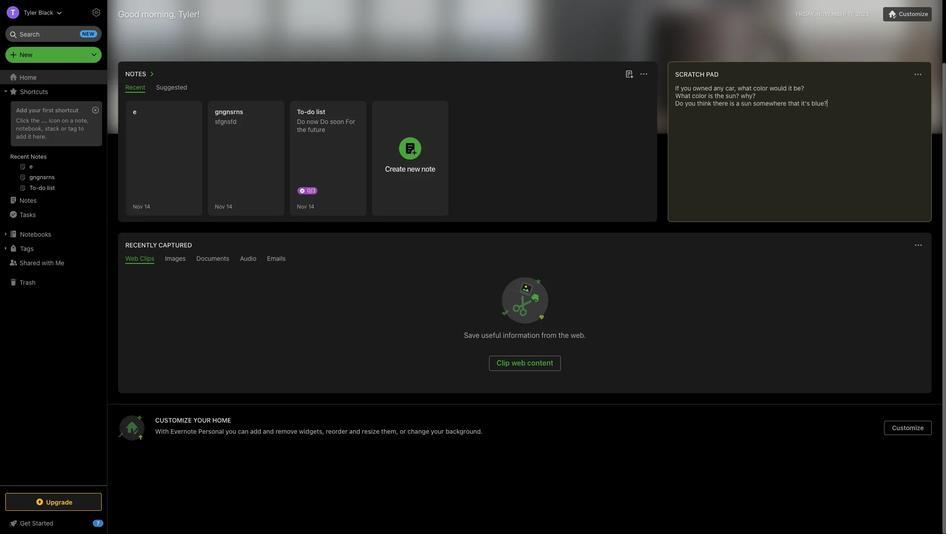 Task type: locate. For each thing, give the bounding box(es) containing it.
recently
[[125, 241, 157, 249]]

2 tab list from the top
[[120, 255, 931, 264]]

more actions image
[[639, 69, 649, 79], [914, 240, 924, 251]]

recent down it
[[10, 153, 29, 160]]

your inside group
[[29, 107, 41, 114]]

1 horizontal spatial the
[[297, 126, 306, 133]]

your up click the ...
[[29, 107, 41, 114]]

recent inside tab list
[[125, 83, 145, 91]]

1 horizontal spatial your
[[431, 428, 444, 435]]

documents
[[197, 255, 229, 262]]

tree
[[0, 70, 107, 485]]

information
[[503, 331, 540, 339]]

14
[[144, 203, 150, 210], [226, 203, 232, 210], [309, 203, 314, 210]]

1 14 from the left
[[144, 203, 150, 210]]

add
[[16, 133, 26, 140], [250, 428, 261, 435]]

and left remove
[[263, 428, 274, 435]]

0 vertical spatial new
[[82, 31, 95, 37]]

new
[[82, 31, 95, 37], [407, 165, 420, 173]]

or
[[61, 125, 67, 132], [400, 428, 406, 435]]

0 horizontal spatial recent
[[10, 153, 29, 160]]

2 vertical spatial the
[[559, 331, 569, 339]]

and
[[263, 428, 274, 435], [349, 428, 360, 435]]

2 nov 14 from the left
[[297, 203, 314, 210]]

customize
[[899, 10, 929, 17], [893, 424, 924, 432]]

nov 14
[[215, 203, 232, 210], [297, 203, 314, 210]]

notes up recent tab
[[125, 70, 146, 78]]

sfgnsfd
[[215, 118, 237, 125]]

0 horizontal spatial and
[[263, 428, 274, 435]]

0 vertical spatial notes
[[125, 70, 146, 78]]

clip
[[497, 359, 510, 367]]

2 horizontal spatial the
[[559, 331, 569, 339]]

1 horizontal spatial and
[[349, 428, 360, 435]]

home
[[20, 73, 37, 81]]

your
[[29, 107, 41, 114], [431, 428, 444, 435]]

0 vertical spatial your
[[29, 107, 41, 114]]

you
[[226, 428, 236, 435]]

2 horizontal spatial nov
[[297, 203, 307, 210]]

new search field
[[12, 26, 97, 42]]

do
[[297, 118, 305, 125], [320, 118, 329, 125]]

new left note
[[407, 165, 420, 173]]

evernote
[[171, 428, 197, 435]]

home link
[[0, 70, 107, 84]]

1 vertical spatial recent
[[10, 153, 29, 160]]

0 horizontal spatial nov
[[133, 203, 143, 210]]

with
[[42, 259, 54, 267]]

2023
[[856, 11, 870, 17]]

gngnsrns
[[215, 108, 243, 116]]

web.
[[571, 331, 586, 339]]

more actions field for scratch pad
[[912, 68, 925, 81]]

do down to- in the top of the page
[[297, 118, 305, 125]]

more actions field for recently captured
[[913, 239, 925, 252]]

or inside customize your home with evernote personal you can add and remove widgets, reorder and resize them, or change your background.
[[400, 428, 406, 435]]

0 vertical spatial add
[[16, 133, 26, 140]]

new button
[[5, 47, 102, 63]]

reorder
[[326, 428, 348, 435]]

upgrade
[[46, 499, 73, 506]]

17,
[[848, 11, 855, 17]]

1 horizontal spatial nov 14
[[297, 203, 314, 210]]

0 horizontal spatial do
[[297, 118, 305, 125]]

note,
[[75, 117, 89, 124]]

2 14 from the left
[[226, 203, 232, 210]]

new
[[20, 51, 32, 58]]

create
[[385, 165, 406, 173]]

scratch pad button
[[674, 69, 719, 80]]

images
[[165, 255, 186, 262]]

add right 'can'
[[250, 428, 261, 435]]

0 horizontal spatial new
[[82, 31, 95, 37]]

0 horizontal spatial 14
[[144, 203, 150, 210]]

1 horizontal spatial or
[[400, 428, 406, 435]]

tab list for recently captured
[[120, 255, 931, 264]]

the right from
[[559, 331, 569, 339]]

0 horizontal spatial add
[[16, 133, 26, 140]]

tab list for notes
[[120, 83, 656, 93]]

widgets,
[[299, 428, 324, 435]]

clip web content button
[[489, 356, 561, 371]]

notes inside group
[[31, 153, 47, 160]]

background.
[[446, 428, 483, 435]]

the left future
[[297, 126, 306, 133]]

your right change
[[431, 428, 444, 435]]

1 vertical spatial add
[[250, 428, 261, 435]]

0 vertical spatial tab list
[[120, 83, 656, 93]]

icon
[[49, 117, 60, 124]]

group containing add your first shortcut
[[0, 99, 107, 197]]

1 vertical spatial new
[[407, 165, 420, 173]]

to
[[78, 125, 84, 132]]

customize your home with evernote personal you can add and remove widgets, reorder and resize them, or change your background.
[[155, 417, 483, 435]]

1 horizontal spatial add
[[250, 428, 261, 435]]

1 vertical spatial notes
[[31, 153, 47, 160]]

1 horizontal spatial new
[[407, 165, 420, 173]]

1 nov from the left
[[133, 203, 143, 210]]

more actions image
[[913, 69, 924, 80]]

audio
[[240, 255, 257, 262]]

save
[[464, 331, 480, 339]]

more actions image inside field
[[914, 240, 924, 251]]

friday,
[[796, 11, 816, 17]]

or down 'on'
[[61, 125, 67, 132]]

More actions field
[[638, 68, 650, 80], [912, 68, 925, 81], [913, 239, 925, 252]]

tyler!
[[178, 9, 200, 19]]

recent for recent
[[125, 83, 145, 91]]

Search text field
[[12, 26, 95, 42]]

group
[[0, 99, 107, 197]]

november
[[817, 11, 847, 17]]

web
[[125, 255, 138, 262]]

recent notes
[[10, 153, 47, 160]]

recent
[[125, 83, 145, 91], [10, 153, 29, 160]]

to-do list do now do soon for the future
[[297, 108, 355, 133]]

new inside button
[[407, 165, 420, 173]]

and left 'resize'
[[349, 428, 360, 435]]

nov
[[133, 203, 143, 210], [215, 203, 225, 210], [297, 203, 307, 210]]

notes button
[[124, 69, 157, 79]]

1 vertical spatial tab list
[[120, 255, 931, 264]]

notes up tasks
[[20, 197, 37, 204]]

resize
[[362, 428, 380, 435]]

for
[[346, 118, 355, 125]]

customize
[[155, 417, 192, 424]]

tree containing home
[[0, 70, 107, 485]]

do down list at top
[[320, 118, 329, 125]]

1 vertical spatial more actions image
[[914, 240, 924, 251]]

notes down here.
[[31, 153, 47, 160]]

recent inside group
[[10, 153, 29, 160]]

1 horizontal spatial recent
[[125, 83, 145, 91]]

expand notebooks image
[[2, 231, 9, 238]]

tag
[[68, 125, 77, 132]]

recent down notes button
[[125, 83, 145, 91]]

add left it
[[16, 133, 26, 140]]

documents tab
[[197, 255, 229, 264]]

1 do from the left
[[297, 118, 305, 125]]

scratch pad
[[676, 70, 719, 78]]

1 vertical spatial or
[[400, 428, 406, 435]]

recent tab panel
[[118, 93, 657, 222]]

the left the ...
[[31, 117, 40, 124]]

0 vertical spatial or
[[61, 125, 67, 132]]

the inside to-do list do now do soon for the future
[[297, 126, 306, 133]]

1 and from the left
[[263, 428, 274, 435]]

tab list containing recent
[[120, 83, 656, 93]]

new down settings image
[[82, 31, 95, 37]]

or inside icon on a note, notebook, stack or tag to add it here.
[[61, 125, 67, 132]]

tab list
[[120, 83, 656, 93], [120, 255, 931, 264]]

click
[[16, 117, 29, 124]]

0 horizontal spatial nov 14
[[215, 203, 232, 210]]

shared with me
[[20, 259, 64, 267]]

recently captured button
[[124, 240, 192, 251]]

add inside icon on a note, notebook, stack or tag to add it here.
[[16, 133, 26, 140]]

remove
[[276, 428, 298, 435]]

tyler black
[[24, 9, 53, 16]]

1 tab list from the top
[[120, 83, 656, 93]]

1 horizontal spatial nov
[[215, 203, 225, 210]]

0 vertical spatial recent
[[125, 83, 145, 91]]

0 horizontal spatial or
[[61, 125, 67, 132]]

2 horizontal spatial 14
[[309, 203, 314, 210]]

1 vertical spatial your
[[431, 428, 444, 435]]

save useful information from the web.
[[464, 331, 586, 339]]

0 horizontal spatial your
[[29, 107, 41, 114]]

friday, november 17, 2023
[[796, 11, 870, 17]]

1 horizontal spatial do
[[320, 118, 329, 125]]

add inside customize your home with evernote personal you can add and remove widgets, reorder and resize them, or change your background.
[[250, 428, 261, 435]]

tab list containing web clips
[[120, 255, 931, 264]]

1 horizontal spatial 14
[[226, 203, 232, 210]]

now
[[307, 118, 319, 125]]

upgrade button
[[5, 493, 102, 511]]

or right them,
[[400, 428, 406, 435]]

1 horizontal spatial more actions image
[[914, 240, 924, 251]]

1 vertical spatial customize button
[[885, 421, 932, 435]]

first
[[42, 107, 54, 114]]

0 vertical spatial the
[[31, 117, 40, 124]]

future
[[308, 126, 325, 133]]

0 horizontal spatial more actions image
[[639, 69, 649, 79]]

notebooks link
[[0, 227, 107, 241]]

1 vertical spatial the
[[297, 126, 306, 133]]



Task type: vqa. For each thing, say whether or not it's contained in the screenshot.
Account corresponding to Account Status
no



Task type: describe. For each thing, give the bounding box(es) containing it.
scratch
[[676, 70, 705, 78]]

the inside web clips tab panel
[[559, 331, 569, 339]]

notes inside button
[[125, 70, 146, 78]]

emails tab
[[267, 255, 286, 264]]

tasks button
[[0, 207, 107, 222]]

me
[[55, 259, 64, 267]]

note
[[422, 165, 436, 173]]

it
[[28, 133, 31, 140]]

3 nov from the left
[[297, 203, 307, 210]]

settings image
[[91, 7, 102, 18]]

shortcuts
[[20, 88, 48, 95]]

tags button
[[0, 241, 107, 256]]

get started
[[20, 520, 53, 527]]

your inside customize your home with evernote personal you can add and remove widgets, reorder and resize them, or change your background.
[[431, 428, 444, 435]]

notebook,
[[16, 125, 43, 132]]

Account field
[[0, 4, 62, 21]]

0 vertical spatial customize button
[[884, 7, 932, 21]]

notebooks
[[20, 230, 51, 238]]

e nov 14
[[133, 108, 150, 210]]

images tab
[[165, 255, 186, 264]]

3 14 from the left
[[309, 203, 314, 210]]

list
[[316, 108, 325, 116]]

here.
[[33, 133, 47, 140]]

captured
[[159, 241, 192, 249]]

icon on a note, notebook, stack or tag to add it here.
[[16, 117, 89, 140]]

on
[[62, 117, 69, 124]]

web
[[512, 359, 526, 367]]

Start writing… text field
[[676, 84, 931, 215]]

clip web content
[[497, 359, 554, 367]]

your
[[193, 417, 211, 424]]

black
[[39, 9, 53, 16]]

tags
[[20, 245, 34, 252]]

recently captured
[[125, 241, 192, 249]]

2 vertical spatial notes
[[20, 197, 37, 204]]

started
[[32, 520, 53, 527]]

click the ...
[[16, 117, 47, 124]]

...
[[41, 117, 47, 124]]

can
[[238, 428, 249, 435]]

home
[[213, 417, 231, 424]]

0 vertical spatial more actions image
[[639, 69, 649, 79]]

recent for recent notes
[[10, 153, 29, 160]]

audio tab
[[240, 255, 257, 264]]

0 vertical spatial customize
[[899, 10, 929, 17]]

2 and from the left
[[349, 428, 360, 435]]

web clips tab panel
[[118, 264, 932, 393]]

gngnsrns sfgnsfd
[[215, 108, 243, 125]]

7
[[97, 521, 100, 526]]

expand tags image
[[2, 245, 9, 252]]

notes link
[[0, 193, 107, 207]]

0 horizontal spatial the
[[31, 117, 40, 124]]

content
[[528, 359, 554, 367]]

shared
[[20, 259, 40, 267]]

them,
[[381, 428, 398, 435]]

web clips
[[125, 255, 154, 262]]

create new note button
[[372, 101, 449, 216]]

2 nov from the left
[[215, 203, 225, 210]]

new inside search box
[[82, 31, 95, 37]]

useful
[[482, 331, 501, 339]]

personal
[[198, 428, 224, 435]]

1 nov 14 from the left
[[215, 203, 232, 210]]

good morning, tyler!
[[118, 9, 200, 19]]

clips
[[140, 255, 154, 262]]

1 vertical spatial customize
[[893, 424, 924, 432]]

emails
[[267, 255, 286, 262]]

tasks
[[20, 211, 36, 218]]

recent tab
[[125, 83, 145, 93]]

create new note
[[385, 165, 436, 173]]

change
[[408, 428, 429, 435]]

do
[[307, 108, 315, 116]]

from
[[542, 331, 557, 339]]

nov inside e nov 14
[[133, 203, 143, 210]]

tyler
[[24, 9, 37, 16]]

to-
[[297, 108, 307, 116]]

suggested tab
[[156, 83, 187, 93]]

shared with me link
[[0, 256, 107, 270]]

with
[[155, 428, 169, 435]]

stack
[[45, 125, 59, 132]]

14 inside e nov 14
[[144, 203, 150, 210]]

suggested
[[156, 83, 187, 91]]

shortcuts button
[[0, 84, 107, 99]]

shortcut
[[55, 107, 79, 114]]

a
[[70, 117, 73, 124]]

morning,
[[142, 9, 176, 19]]

pad
[[707, 70, 719, 78]]

e
[[133, 108, 137, 116]]

trash link
[[0, 275, 107, 290]]

Help and Learning task checklist field
[[0, 517, 107, 531]]

soon
[[330, 118, 344, 125]]

good
[[118, 9, 140, 19]]

2 do from the left
[[320, 118, 329, 125]]

click to collapse image
[[104, 518, 110, 529]]

add your first shortcut
[[16, 107, 79, 114]]

get
[[20, 520, 30, 527]]

web clips tab
[[125, 255, 154, 264]]



